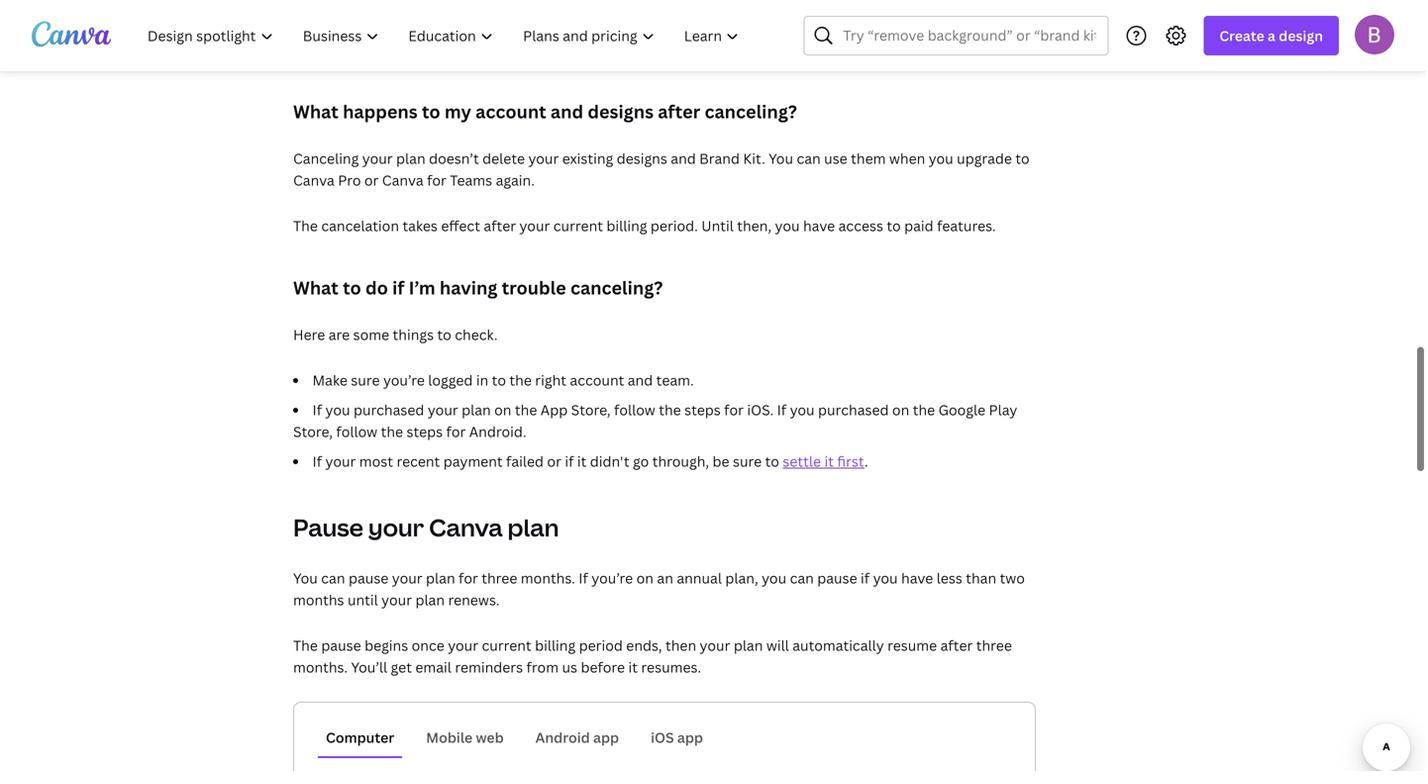 Task type: vqa. For each thing, say whether or not it's contained in the screenshot.
the Bob Builder icon
yes



Task type: locate. For each thing, give the bounding box(es) containing it.
android app button
[[528, 719, 627, 757]]

2 vertical spatial after
[[941, 636, 973, 655]]

1 horizontal spatial three
[[976, 636, 1012, 655]]

designs right the "existing" on the left top of the page
[[617, 149, 668, 168]]

make sure you're logged in to the right account and team.
[[313, 371, 694, 390]]

0 horizontal spatial account
[[476, 100, 547, 124]]

0 vertical spatial billing
[[607, 216, 647, 235]]

1 vertical spatial account
[[570, 371, 624, 390]]

the pause begins once your current billing period ends, then your plan will automatically resume after three months. you'll get email reminders from us before it resumes.
[[293, 636, 1012, 677]]

if up automatically
[[861, 569, 870, 588]]

takes
[[403, 216, 438, 235]]

your down the pause your canva plan
[[392, 569, 423, 588]]

2 the from the top
[[293, 636, 318, 655]]

for inside the canceling your plan doesn't delete your existing designs and brand kit. you can use them when you upgrade to canva pro or canva for teams again.
[[427, 171, 447, 190]]

0 vertical spatial the
[[293, 216, 318, 235]]

you can pause your plan for three months. if you're on an annual plan, you can pause if you have less than two months until your plan renews.
[[293, 569, 1025, 610]]

canva up takes
[[382, 171, 424, 190]]

what
[[293, 100, 339, 124], [293, 276, 339, 300]]

for down doesn't
[[427, 171, 447, 190]]

0 vertical spatial follow
[[614, 401, 656, 420]]

1 vertical spatial after
[[484, 216, 516, 235]]

2 vertical spatial and
[[628, 371, 653, 390]]

2 what from the top
[[293, 276, 339, 300]]

the inside the pause begins once your current billing period ends, then your plan will automatically resume after three months. you'll get email reminders from us before it resumes.
[[293, 636, 318, 655]]

the left right
[[510, 371, 532, 390]]

the up most at bottom
[[381, 422, 403, 441]]

and
[[551, 100, 584, 124], [671, 149, 696, 168], [628, 371, 653, 390]]

follow up go
[[614, 401, 656, 420]]

pause up you'll
[[321, 636, 361, 655]]

canceling
[[293, 149, 359, 168]]

or right pro
[[364, 171, 379, 190]]

0 vertical spatial designs
[[588, 100, 654, 124]]

get
[[391, 658, 412, 677]]

1 app from the left
[[593, 729, 619, 747]]

your
[[362, 149, 393, 168], [528, 149, 559, 168], [520, 216, 550, 235], [428, 401, 458, 420], [325, 452, 356, 471], [368, 512, 424, 544], [392, 569, 423, 588], [382, 591, 412, 610], [448, 636, 479, 655], [700, 636, 730, 655]]

settle
[[783, 452, 821, 471]]

1 vertical spatial steps
[[407, 422, 443, 441]]

1 vertical spatial follow
[[336, 422, 378, 441]]

on left an
[[637, 569, 654, 588]]

0 horizontal spatial app
[[593, 729, 619, 747]]

or
[[364, 171, 379, 190], [547, 452, 562, 471]]

current inside the pause begins once your current billing period ends, then your plan will automatically resume after three months. you'll get email reminders from us before it resumes.
[[482, 636, 532, 655]]

1 horizontal spatial follow
[[614, 401, 656, 420]]

0 horizontal spatial store,
[[293, 422, 333, 441]]

after inside the pause begins once your current billing period ends, then your plan will automatically resume after three months. you'll get email reminders from us before it resumes.
[[941, 636, 973, 655]]

then,
[[737, 216, 772, 235]]

computer
[[326, 729, 395, 747]]

you left less
[[873, 569, 898, 588]]

what to do if i'm having trouble canceling?
[[293, 276, 663, 300]]

1 horizontal spatial store,
[[571, 401, 611, 420]]

what up here
[[293, 276, 339, 300]]

after up the canceling your plan doesn't delete your existing designs and brand kit. you can use them when you upgrade to canva pro or canva for teams again.
[[658, 100, 701, 124]]

for inside you can pause your plan for three months. if you're on an annual plan, you can pause if you have less than two months until your plan renews.
[[459, 569, 478, 588]]

2 vertical spatial if
[[861, 569, 870, 588]]

0 vertical spatial account
[[476, 100, 547, 124]]

0 vertical spatial have
[[803, 216, 835, 235]]

then
[[666, 636, 697, 655]]

canva
[[293, 171, 335, 190], [382, 171, 424, 190], [429, 512, 503, 544]]

plan
[[396, 149, 426, 168], [462, 401, 491, 420], [508, 512, 559, 544], [426, 569, 455, 588], [416, 591, 445, 610], [734, 636, 763, 655]]

if
[[392, 276, 405, 300], [565, 452, 574, 471], [861, 569, 870, 588]]

0 horizontal spatial after
[[484, 216, 516, 235]]

0 vertical spatial steps
[[685, 401, 721, 420]]

canceling? up kit.
[[705, 100, 797, 124]]

if your most recent payment failed or if it didn't go through, be sure to settle it first .
[[313, 452, 868, 471]]

to left 'my'
[[422, 100, 440, 124]]

plan up renews.
[[426, 569, 455, 588]]

2 app from the left
[[677, 729, 703, 747]]

payment
[[444, 452, 503, 471]]

app right ios
[[677, 729, 703, 747]]

pause up until
[[349, 569, 389, 588]]

sure right be
[[733, 452, 762, 471]]

account up delete
[[476, 100, 547, 124]]

current down the "existing" on the left top of the page
[[554, 216, 603, 235]]

canceling your plan doesn't delete your existing designs and brand kit. you can use them when you upgrade to canva pro or canva for teams again.
[[293, 149, 1030, 190]]

begins
[[365, 636, 408, 655]]

on up android.
[[494, 401, 512, 420]]

if down make
[[313, 401, 322, 420]]

you
[[769, 149, 794, 168], [293, 569, 318, 588]]

in
[[476, 371, 489, 390]]

what up canceling in the left top of the page
[[293, 100, 339, 124]]

1 horizontal spatial months.
[[521, 569, 575, 588]]

your down "logged"
[[428, 401, 458, 420]]

effect
[[441, 216, 480, 235]]

0 vertical spatial you
[[769, 149, 794, 168]]

1 vertical spatial canceling?
[[571, 276, 663, 300]]

again.
[[496, 171, 535, 190]]

0 horizontal spatial have
[[803, 216, 835, 235]]

if left most at bottom
[[313, 452, 322, 471]]

0 vertical spatial canceling?
[[705, 100, 797, 124]]

1 vertical spatial sure
[[733, 452, 762, 471]]

store, down make
[[293, 422, 333, 441]]

1 what from the top
[[293, 100, 339, 124]]

and left brand
[[671, 149, 696, 168]]

1 horizontal spatial you
[[769, 149, 794, 168]]

1 vertical spatial three
[[976, 636, 1012, 655]]

2 horizontal spatial after
[[941, 636, 973, 655]]

1 horizontal spatial have
[[902, 569, 933, 588]]

purchased up most at bottom
[[354, 401, 424, 420]]

have left less
[[902, 569, 933, 588]]

the left cancelation on the top
[[293, 216, 318, 235]]

annual
[[677, 569, 722, 588]]

0 vertical spatial three
[[482, 569, 517, 588]]

purchased
[[354, 401, 424, 420], [818, 401, 889, 420]]

have left access
[[803, 216, 835, 235]]

1 vertical spatial the
[[293, 636, 318, 655]]

on inside you can pause your plan for three months. if you're on an annual plan, you can pause if you have less than two months until your plan renews.
[[637, 569, 654, 588]]

1 vertical spatial or
[[547, 452, 562, 471]]

if left didn't
[[565, 452, 574, 471]]

less
[[937, 569, 963, 588]]

1 vertical spatial store,
[[293, 422, 333, 441]]

1 vertical spatial months.
[[293, 658, 348, 677]]

ends,
[[626, 636, 662, 655]]

months. up from at the left of page
[[521, 569, 575, 588]]

you inside you can pause your plan for three months. if you're on an annual plan, you can pause if you have less than two months until your plan renews.
[[293, 569, 318, 588]]

if you purchased your plan on the app store, follow the steps for ios. if you purchased on the google play store, follow the steps for android.
[[293, 401, 1018, 441]]

if right the do
[[392, 276, 405, 300]]

to right 'things'
[[437, 325, 452, 344]]

android
[[536, 729, 590, 747]]

your right until
[[382, 591, 412, 610]]

0 horizontal spatial months.
[[293, 658, 348, 677]]

billing up from at the left of page
[[535, 636, 576, 655]]

1 horizontal spatial it
[[629, 658, 638, 677]]

2 horizontal spatial it
[[825, 452, 834, 471]]

1 vertical spatial designs
[[617, 149, 668, 168]]

0 vertical spatial you're
[[383, 371, 425, 390]]

account right right
[[570, 371, 624, 390]]

1 vertical spatial current
[[482, 636, 532, 655]]

you inside the canceling your plan doesn't delete your existing designs and brand kit. you can use them when you upgrade to canva pro or canva for teams again.
[[769, 149, 794, 168]]

your left most at bottom
[[325, 452, 356, 471]]

0 vertical spatial current
[[554, 216, 603, 235]]

0 vertical spatial if
[[392, 276, 405, 300]]

1 vertical spatial and
[[671, 149, 696, 168]]

you inside the canceling your plan doesn't delete your existing designs and brand kit. you can use them when you upgrade to canva pro or canva for teams again.
[[929, 149, 954, 168]]

on left google
[[892, 401, 910, 420]]

steps down team.
[[685, 401, 721, 420]]

0 vertical spatial months.
[[521, 569, 575, 588]]

use
[[824, 149, 848, 168]]

existing
[[562, 149, 613, 168]]

0 horizontal spatial three
[[482, 569, 517, 588]]

follow up most at bottom
[[336, 422, 378, 441]]

1 horizontal spatial purchased
[[818, 401, 889, 420]]

google
[[939, 401, 986, 420]]

app for ios app
[[677, 729, 703, 747]]

for
[[427, 171, 447, 190], [724, 401, 744, 420], [446, 422, 466, 441], [459, 569, 478, 588]]

0 horizontal spatial if
[[392, 276, 405, 300]]

the down months
[[293, 636, 318, 655]]

your inside if you purchased your plan on the app store, follow the steps for ios. if you purchased on the google play store, follow the steps for android.
[[428, 401, 458, 420]]

if right ios.
[[777, 401, 787, 420]]

ios app button
[[643, 719, 711, 757]]

1 the from the top
[[293, 216, 318, 235]]

and up the "existing" on the left top of the page
[[551, 100, 584, 124]]

sure right make
[[351, 371, 380, 390]]

android app
[[536, 729, 619, 747]]

happens
[[343, 100, 418, 124]]

you right then,
[[775, 216, 800, 235]]

0 horizontal spatial you
[[293, 569, 318, 588]]

0 vertical spatial store,
[[571, 401, 611, 420]]

months. inside you can pause your plan for three months. if you're on an annual plan, you can pause if you have less than two months until your plan renews.
[[521, 569, 575, 588]]

trouble
[[502, 276, 566, 300]]

until
[[702, 216, 734, 235]]

for left ios.
[[724, 401, 744, 420]]

2 horizontal spatial and
[[671, 149, 696, 168]]

1 horizontal spatial account
[[570, 371, 624, 390]]

canva down payment
[[429, 512, 503, 544]]

0 horizontal spatial current
[[482, 636, 532, 655]]

plan left renews.
[[416, 591, 445, 610]]

app
[[541, 401, 568, 420]]

you
[[929, 149, 954, 168], [775, 216, 800, 235], [325, 401, 350, 420], [790, 401, 815, 420], [762, 569, 787, 588], [873, 569, 898, 588]]

1 purchased from the left
[[354, 401, 424, 420]]

1 horizontal spatial after
[[658, 100, 701, 124]]

the left app on the left bottom of page
[[515, 401, 537, 420]]

1 vertical spatial you
[[293, 569, 318, 588]]

1 horizontal spatial steps
[[685, 401, 721, 420]]

you right kit.
[[769, 149, 794, 168]]

plan down in
[[462, 401, 491, 420]]

i'm
[[409, 276, 436, 300]]

can right plan,
[[790, 569, 814, 588]]

months. left you'll
[[293, 658, 348, 677]]

paid
[[905, 216, 934, 235]]

1 vertical spatial you're
[[592, 569, 633, 588]]

1 vertical spatial what
[[293, 276, 339, 300]]

three inside you can pause your plan for three months. if you're on an annual plan, you can pause if you have less than two months until your plan renews.
[[482, 569, 517, 588]]

steps
[[685, 401, 721, 420], [407, 422, 443, 441]]

0 horizontal spatial canva
[[293, 171, 335, 190]]

1 vertical spatial have
[[902, 569, 933, 588]]

you right when
[[929, 149, 954, 168]]

0 horizontal spatial sure
[[351, 371, 380, 390]]

can left use
[[797, 149, 821, 168]]

0 vertical spatial what
[[293, 100, 339, 124]]

it down ends,
[[629, 658, 638, 677]]

designs
[[588, 100, 654, 124], [617, 149, 668, 168]]

canceling? down the cancelation takes effect after your current billing period. until then, you have access to paid features. on the top of page
[[571, 276, 663, 300]]

purchased up first
[[818, 401, 889, 420]]

0 horizontal spatial or
[[364, 171, 379, 190]]

plan left will
[[734, 636, 763, 655]]

plan down failed
[[508, 512, 559, 544]]

on
[[494, 401, 512, 420], [892, 401, 910, 420], [637, 569, 654, 588]]

app right android
[[593, 729, 619, 747]]

failed
[[506, 452, 544, 471]]

billing left period.
[[607, 216, 647, 235]]

to right in
[[492, 371, 506, 390]]

1 vertical spatial billing
[[535, 636, 576, 655]]

the
[[510, 371, 532, 390], [515, 401, 537, 420], [659, 401, 681, 420], [913, 401, 935, 420], [381, 422, 403, 441]]

1 horizontal spatial or
[[547, 452, 562, 471]]

designs inside the canceling your plan doesn't delete your existing designs and brand kit. you can use them when you upgrade to canva pro or canva for teams again.
[[617, 149, 668, 168]]

ios
[[651, 729, 674, 747]]

1 horizontal spatial billing
[[607, 216, 647, 235]]

current up reminders
[[482, 636, 532, 655]]

cancelation
[[321, 216, 399, 235]]

1 horizontal spatial app
[[677, 729, 703, 747]]

1 horizontal spatial you're
[[592, 569, 633, 588]]

2 purchased from the left
[[818, 401, 889, 420]]

kit.
[[743, 149, 765, 168]]

0 vertical spatial after
[[658, 100, 701, 124]]

the cancelation takes effect after your current billing period. until then, you have access to paid features.
[[293, 216, 996, 235]]

0 horizontal spatial and
[[551, 100, 584, 124]]

it inside the pause begins once your current billing period ends, then your plan will automatically resume after three months. you'll get email reminders from us before it resumes.
[[629, 658, 638, 677]]

plan inside the pause begins once your current billing period ends, then your plan will automatically resume after three months. you'll get email reminders from us before it resumes.
[[734, 636, 763, 655]]

designs up the "existing" on the left top of the page
[[588, 100, 654, 124]]

three down than
[[976, 636, 1012, 655]]

sure
[[351, 371, 380, 390], [733, 452, 762, 471]]

the
[[293, 216, 318, 235], [293, 636, 318, 655]]

if up period
[[579, 569, 588, 588]]

you up months
[[293, 569, 318, 588]]

0 horizontal spatial follow
[[336, 422, 378, 441]]

follow
[[614, 401, 656, 420], [336, 422, 378, 441]]

you're down "here are some things to check." at the top left of the page
[[383, 371, 425, 390]]

you're left an
[[592, 569, 633, 588]]

you right ios.
[[790, 401, 815, 420]]

your right pause
[[368, 512, 424, 544]]

pause inside the pause begins once your current billing period ends, then your plan will automatically resume after three months. you'll get email reminders from us before it resumes.
[[321, 636, 361, 655]]

2 horizontal spatial if
[[861, 569, 870, 588]]

create a design
[[1220, 26, 1323, 45]]

three
[[482, 569, 517, 588], [976, 636, 1012, 655]]

here are some things to check.
[[293, 325, 498, 344]]

after right resume
[[941, 636, 973, 655]]

1 vertical spatial if
[[565, 452, 574, 471]]

teams
[[450, 171, 492, 190]]

plan inside if you purchased your plan on the app store, follow the steps for ios. if you purchased on the google play store, follow the steps for android.
[[462, 401, 491, 420]]

if
[[313, 401, 322, 420], [777, 401, 787, 420], [313, 452, 322, 471], [579, 569, 588, 588]]

or right failed
[[547, 452, 562, 471]]

three up renews.
[[482, 569, 517, 588]]

0 vertical spatial sure
[[351, 371, 380, 390]]

it left first
[[825, 452, 834, 471]]

it left didn't
[[577, 452, 587, 471]]

have inside you can pause your plan for three months. if you're on an annual plan, you can pause if you have less than two months until your plan renews.
[[902, 569, 933, 588]]

and left team.
[[628, 371, 653, 390]]

steps up recent
[[407, 422, 443, 441]]

0 horizontal spatial purchased
[[354, 401, 424, 420]]

0 horizontal spatial billing
[[535, 636, 576, 655]]

1 horizontal spatial and
[[628, 371, 653, 390]]

to right upgrade
[[1016, 149, 1030, 168]]

app
[[593, 729, 619, 747], [677, 729, 703, 747]]

three inside the pause begins once your current billing period ends, then your plan will automatically resume after three months. you'll get email reminders from us before it resumes.
[[976, 636, 1012, 655]]

1 horizontal spatial canva
[[382, 171, 424, 190]]

app for android app
[[593, 729, 619, 747]]

after right effect at the left top of page
[[484, 216, 516, 235]]

0 vertical spatial or
[[364, 171, 379, 190]]

plan left doesn't
[[396, 149, 426, 168]]

pause
[[293, 512, 363, 544]]

1 horizontal spatial on
[[637, 569, 654, 588]]



Task type: describe. For each thing, give the bounding box(es) containing it.
here
[[293, 325, 325, 344]]

what for what to do if i'm having trouble canceling?
[[293, 276, 339, 300]]

your down again. at the left top
[[520, 216, 550, 235]]

doesn't
[[429, 149, 479, 168]]

once
[[412, 636, 445, 655]]

months
[[293, 591, 344, 610]]

resume
[[888, 636, 937, 655]]

the for what happens to my account and designs after canceling?
[[293, 216, 318, 235]]

access
[[839, 216, 884, 235]]

2 horizontal spatial on
[[892, 401, 910, 420]]

most
[[359, 452, 393, 471]]

team.
[[656, 371, 694, 390]]

some
[[353, 325, 389, 344]]

recent
[[397, 452, 440, 471]]

resumes.
[[641, 658, 701, 677]]

can up months
[[321, 569, 345, 588]]

you down make
[[325, 401, 350, 420]]

computer button
[[318, 719, 402, 757]]

brand
[[700, 149, 740, 168]]

1 horizontal spatial sure
[[733, 452, 762, 471]]

.
[[865, 452, 868, 471]]

create a design button
[[1204, 16, 1339, 55]]

can inside the canceling your plan doesn't delete your existing designs and brand kit. you can use them when you upgrade to canva pro or canva for teams again.
[[797, 149, 821, 168]]

0 horizontal spatial on
[[494, 401, 512, 420]]

period.
[[651, 216, 698, 235]]

your down happens
[[362, 149, 393, 168]]

and inside the canceling your plan doesn't delete your existing designs and brand kit. you can use them when you upgrade to canva pro or canva for teams again.
[[671, 149, 696, 168]]

bob builder image
[[1355, 15, 1395, 54]]

1 horizontal spatial if
[[565, 452, 574, 471]]

2 horizontal spatial canva
[[429, 512, 503, 544]]

to inside the canceling your plan doesn't delete your existing designs and brand kit. you can use them when you upgrade to canva pro or canva for teams again.
[[1016, 149, 1030, 168]]

0 horizontal spatial you're
[[383, 371, 425, 390]]

reminders
[[455, 658, 523, 677]]

what happens to my account and designs after canceling?
[[293, 100, 797, 124]]

a
[[1268, 26, 1276, 45]]

to left settle
[[765, 452, 780, 471]]

your up reminders
[[448, 636, 479, 655]]

android.
[[469, 422, 527, 441]]

my
[[445, 100, 471, 124]]

from
[[527, 658, 559, 677]]

renews.
[[448, 591, 500, 610]]

the left google
[[913, 401, 935, 420]]

mobile web
[[426, 729, 504, 747]]

pause your canva plan
[[293, 512, 559, 544]]

mobile web button
[[418, 719, 512, 757]]

billing inside the pause begins once your current billing period ends, then your plan will automatically resume after three months. you'll get email reminders from us before it resumes.
[[535, 636, 576, 655]]

when
[[889, 149, 926, 168]]

to left the do
[[343, 276, 361, 300]]

two
[[1000, 569, 1025, 588]]

the for pause your canva plan
[[293, 636, 318, 655]]

you're inside you can pause your plan for three months. if you're on an annual plan, you can pause if you have less than two months until your plan renews.
[[592, 569, 633, 588]]

will
[[767, 636, 789, 655]]

to left paid
[[887, 216, 901, 235]]

plan inside the canceling your plan doesn't delete your existing designs and brand kit. you can use them when you upgrade to canva pro or canva for teams again.
[[396, 149, 426, 168]]

what for what happens to my account and designs after canceling?
[[293, 100, 339, 124]]

email
[[415, 658, 452, 677]]

the down team.
[[659, 401, 681, 420]]

you right plan,
[[762, 569, 787, 588]]

ios app
[[651, 729, 703, 747]]

having
[[440, 276, 498, 300]]

0 horizontal spatial it
[[577, 452, 587, 471]]

your right then in the bottom of the page
[[700, 636, 730, 655]]

1 horizontal spatial canceling?
[[705, 100, 797, 124]]

do
[[366, 276, 388, 300]]

make
[[313, 371, 348, 390]]

your up again. at the left top
[[528, 149, 559, 168]]

plan,
[[726, 569, 758, 588]]

mobile
[[426, 729, 473, 747]]

0 horizontal spatial steps
[[407, 422, 443, 441]]

pause up automatically
[[817, 569, 857, 588]]

didn't
[[590, 452, 630, 471]]

are
[[329, 325, 350, 344]]

be
[[713, 452, 730, 471]]

right
[[535, 371, 567, 390]]

period
[[579, 636, 623, 655]]

through,
[[653, 452, 709, 471]]

delete
[[483, 149, 525, 168]]

or inside the canceling your plan doesn't delete your existing designs and brand kit. you can use them when you upgrade to canva pro or canva for teams again.
[[364, 171, 379, 190]]

0 horizontal spatial canceling?
[[571, 276, 663, 300]]

for up payment
[[446, 422, 466, 441]]

first
[[837, 452, 865, 471]]

before
[[581, 658, 625, 677]]

pro
[[338, 171, 361, 190]]

logged
[[428, 371, 473, 390]]

create
[[1220, 26, 1265, 45]]

them
[[851, 149, 886, 168]]

months. inside the pause begins once your current billing period ends, then your plan will automatically resume after three months. you'll get email reminders from us before it resumes.
[[293, 658, 348, 677]]

things
[[393, 325, 434, 344]]

if inside you can pause your plan for three months. if you're on an annual plan, you can pause if you have less than two months until your plan renews.
[[579, 569, 588, 588]]

an
[[657, 569, 674, 588]]

1 horizontal spatial current
[[554, 216, 603, 235]]

than
[[966, 569, 997, 588]]

if inside you can pause your plan for three months. if you're on an annual plan, you can pause if you have less than two months until your plan renews.
[[861, 569, 870, 588]]

ios.
[[747, 401, 774, 420]]

upgrade
[[957, 149, 1012, 168]]

automatically
[[793, 636, 884, 655]]

0 vertical spatial and
[[551, 100, 584, 124]]

top level navigation element
[[135, 16, 756, 55]]

play
[[989, 401, 1018, 420]]

go
[[633, 452, 649, 471]]

web
[[476, 729, 504, 747]]

Try "remove background" or "brand kit" search field
[[843, 17, 1096, 54]]

design
[[1279, 26, 1323, 45]]

check.
[[455, 325, 498, 344]]

settle it first link
[[783, 452, 865, 471]]



